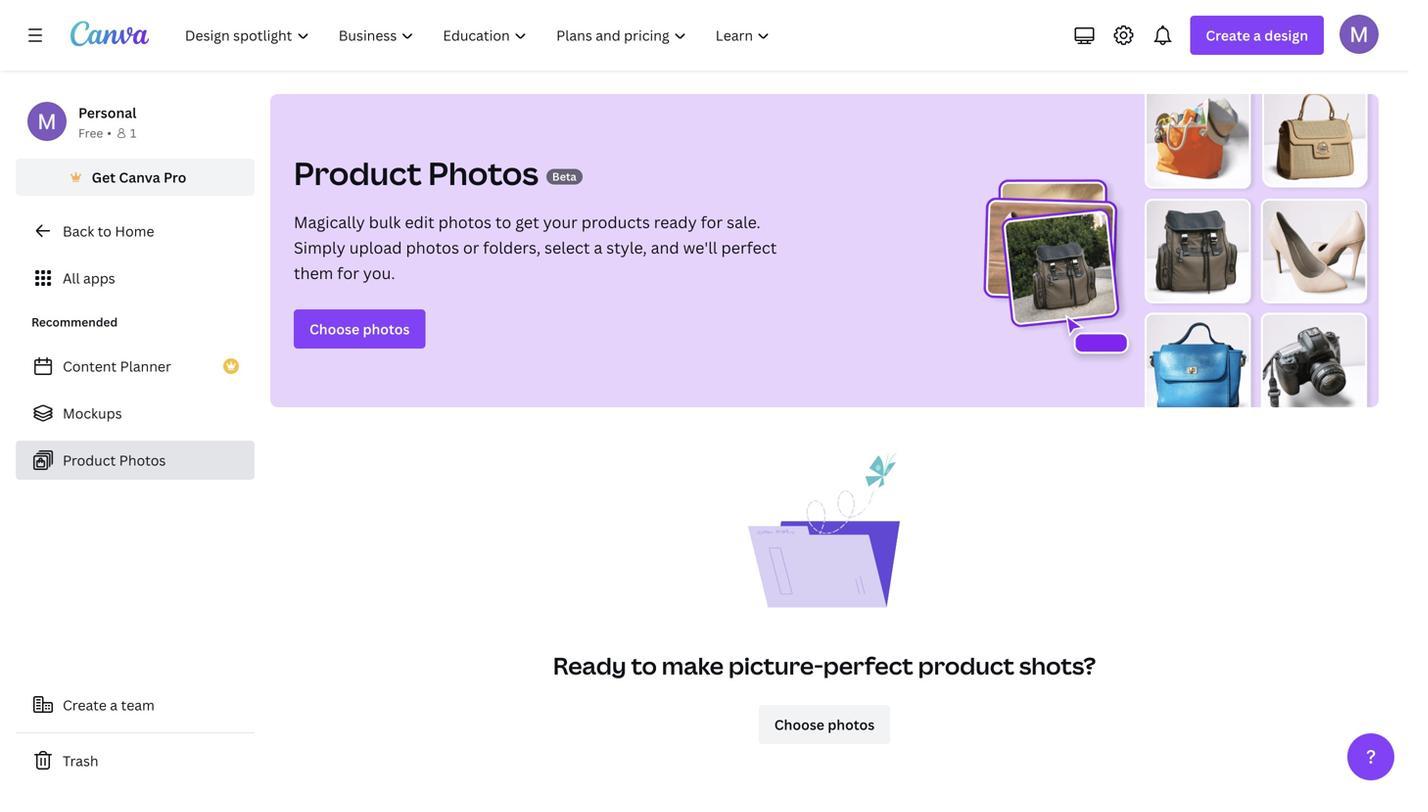 Task type: locate. For each thing, give the bounding box(es) containing it.
1 horizontal spatial to
[[496, 212, 512, 233]]

1 vertical spatial choose
[[775, 716, 825, 734]]

photos down the ready to make picture-perfect product shots?
[[828, 716, 875, 734]]

1 horizontal spatial perfect
[[824, 650, 914, 682]]

list
[[16, 347, 255, 480]]

a inside button
[[110, 696, 118, 715]]

create inside create a team button
[[63, 696, 107, 715]]

canva
[[119, 168, 160, 187]]

you.
[[363, 263, 395, 284]]

0 horizontal spatial product
[[63, 451, 116, 470]]

product photos down mockups link
[[63, 451, 166, 470]]

to left get at the left of page
[[496, 212, 512, 233]]

2 horizontal spatial to
[[631, 650, 657, 682]]

1 horizontal spatial for
[[701, 212, 723, 233]]

0 vertical spatial product photos
[[294, 152, 539, 194]]

apps
[[83, 269, 115, 288]]

team
[[121, 696, 155, 715]]

create left design
[[1207, 26, 1251, 45]]

for left you.
[[337, 263, 359, 284]]

to
[[496, 212, 512, 233], [98, 222, 112, 241], [631, 650, 657, 682]]

1 vertical spatial a
[[594, 237, 603, 258]]

picture-
[[729, 650, 824, 682]]

0 horizontal spatial product photos
[[63, 451, 166, 470]]

1 horizontal spatial photos
[[428, 152, 539, 194]]

1 horizontal spatial choose
[[775, 716, 825, 734]]

and
[[651, 237, 680, 258]]

magically bulk edit photos to get your products ready for sale. simply upload photos or folders, select a style, and we'll perfect them for you.
[[294, 212, 777, 284]]

product down mockups
[[63, 451, 116, 470]]

edit
[[405, 212, 435, 233]]

bulk
[[369, 212, 401, 233]]

•
[[107, 125, 112, 141]]

create inside create a design dropdown button
[[1207, 26, 1251, 45]]

1 vertical spatial create
[[63, 696, 107, 715]]

list containing content planner
[[16, 347, 255, 480]]

0 horizontal spatial to
[[98, 222, 112, 241]]

0 horizontal spatial choose
[[310, 320, 360, 339]]

choose down them
[[310, 320, 360, 339]]

product up bulk
[[294, 152, 422, 194]]

1 vertical spatial perfect
[[824, 650, 914, 682]]

photos up or
[[439, 212, 492, 233]]

1 vertical spatial choose photos button
[[759, 705, 891, 745]]

product
[[919, 650, 1015, 682]]

to left make
[[631, 650, 657, 682]]

0 horizontal spatial choose photos button
[[294, 310, 426, 349]]

create left 'team'
[[63, 696, 107, 715]]

trash link
[[16, 742, 255, 781]]

sale.
[[727, 212, 761, 233]]

style,
[[607, 237, 647, 258]]

choose for the right "choose photos" button
[[775, 716, 825, 734]]

product photos
[[294, 152, 539, 194], [63, 451, 166, 470]]

1 horizontal spatial a
[[594, 237, 603, 258]]

or
[[463, 237, 480, 258]]

content planner
[[63, 357, 171, 376]]

0 vertical spatial perfect
[[722, 237, 777, 258]]

perfect inside magically bulk edit photos to get your products ready for sale. simply upload photos or folders, select a style, and we'll perfect them for you.
[[722, 237, 777, 258]]

make
[[662, 650, 724, 682]]

upload
[[350, 237, 402, 258]]

0 vertical spatial for
[[701, 212, 723, 233]]

to right back
[[98, 222, 112, 241]]

shots?
[[1020, 650, 1097, 682]]

0 vertical spatial choose
[[310, 320, 360, 339]]

photos down edit
[[406, 237, 459, 258]]

to inside the back to home link
[[98, 222, 112, 241]]

product
[[294, 152, 422, 194], [63, 451, 116, 470]]

photos down mockups link
[[119, 451, 166, 470]]

product photos link
[[16, 441, 255, 480]]

choose photos down you.
[[310, 320, 410, 339]]

choose photos
[[310, 320, 410, 339], [775, 716, 875, 734]]

a left design
[[1254, 26, 1262, 45]]

all apps
[[63, 269, 115, 288]]

photos
[[439, 212, 492, 233], [406, 237, 459, 258], [363, 320, 410, 339], [828, 716, 875, 734]]

0 vertical spatial photos
[[428, 152, 539, 194]]

a left 'team'
[[110, 696, 118, 715]]

0 vertical spatial choose photos button
[[294, 310, 426, 349]]

create for create a team
[[63, 696, 107, 715]]

create
[[1207, 26, 1251, 45], [63, 696, 107, 715]]

0 vertical spatial create
[[1207, 26, 1251, 45]]

1 vertical spatial choose photos
[[775, 716, 875, 734]]

for up we'll
[[701, 212, 723, 233]]

choose photos button
[[294, 310, 426, 349], [759, 705, 891, 745]]

1 horizontal spatial product photos
[[294, 152, 539, 194]]

1 vertical spatial for
[[337, 263, 359, 284]]

photos inside "list"
[[119, 451, 166, 470]]

back
[[63, 222, 94, 241]]

create a team button
[[16, 686, 255, 725]]

your
[[543, 212, 578, 233]]

choose
[[310, 320, 360, 339], [775, 716, 825, 734]]

1 horizontal spatial create
[[1207, 26, 1251, 45]]

a left the style,
[[594, 237, 603, 258]]

perfect
[[722, 237, 777, 258], [824, 650, 914, 682]]

0 horizontal spatial perfect
[[722, 237, 777, 258]]

to for ready to make picture-perfect product shots?
[[631, 650, 657, 682]]

a for design
[[1254, 26, 1262, 45]]

0 horizontal spatial create
[[63, 696, 107, 715]]

photos up get at the left of page
[[428, 152, 539, 194]]

pro
[[164, 168, 186, 187]]

choose photos down the ready to make picture-perfect product shots?
[[775, 716, 875, 734]]

a inside dropdown button
[[1254, 26, 1262, 45]]

a for team
[[110, 696, 118, 715]]

get canva pro
[[92, 168, 186, 187]]

choose photos button down the ready to make picture-perfect product shots?
[[759, 705, 891, 745]]

photos down you.
[[363, 320, 410, 339]]

a
[[1254, 26, 1262, 45], [594, 237, 603, 258], [110, 696, 118, 715]]

2 vertical spatial a
[[110, 696, 118, 715]]

0 horizontal spatial a
[[110, 696, 118, 715]]

get
[[92, 168, 116, 187]]

1 vertical spatial photos
[[119, 451, 166, 470]]

ready
[[654, 212, 697, 233]]

product photos up edit
[[294, 152, 539, 194]]

choose down picture-
[[775, 716, 825, 734]]

2 horizontal spatial a
[[1254, 26, 1262, 45]]

0 horizontal spatial photos
[[119, 451, 166, 470]]

ready to make picture-perfect product shots?
[[553, 650, 1097, 682]]

design
[[1265, 26, 1309, 45]]

0 vertical spatial a
[[1254, 26, 1262, 45]]

free
[[78, 125, 103, 141]]

for
[[701, 212, 723, 233], [337, 263, 359, 284]]

0 horizontal spatial choose photos
[[310, 320, 410, 339]]

1 vertical spatial product photos
[[63, 451, 166, 470]]

1 horizontal spatial choose photos
[[775, 716, 875, 734]]

0 vertical spatial product
[[294, 152, 422, 194]]

home
[[115, 222, 154, 241]]

get
[[516, 212, 540, 233]]

choose photos button down you.
[[294, 310, 426, 349]]

photos
[[428, 152, 539, 194], [119, 451, 166, 470]]



Task type: describe. For each thing, give the bounding box(es) containing it.
all apps link
[[16, 259, 255, 298]]

to for back to home
[[98, 222, 112, 241]]

create for create a design
[[1207, 26, 1251, 45]]

simply
[[294, 237, 346, 258]]

1
[[130, 125, 136, 141]]

mockups link
[[16, 394, 255, 433]]

0 vertical spatial choose photos
[[310, 320, 410, 339]]

folders,
[[483, 237, 541, 258]]

maria williams image
[[1340, 14, 1380, 54]]

back to home link
[[16, 212, 255, 251]]

select
[[545, 237, 590, 258]]

create a team
[[63, 696, 155, 715]]

choose for the topmost "choose photos" button
[[310, 320, 360, 339]]

1 horizontal spatial product
[[294, 152, 422, 194]]

personal
[[78, 103, 137, 122]]

recommended
[[31, 314, 118, 330]]

we'll
[[684, 237, 718, 258]]

a inside magically bulk edit photos to get your products ready for sale. simply upload photos or folders, select a style, and we'll perfect them for you.
[[594, 237, 603, 258]]

product photos" image
[[962, 94, 1380, 408]]

1 horizontal spatial choose photos button
[[759, 705, 891, 745]]

planner
[[120, 357, 171, 376]]

back to home
[[63, 222, 154, 241]]

ready
[[553, 650, 627, 682]]

to inside magically bulk edit photos to get your products ready for sale. simply upload photos or folders, select a style, and we'll perfect them for you.
[[496, 212, 512, 233]]

all
[[63, 269, 80, 288]]

free •
[[78, 125, 112, 141]]

content
[[63, 357, 117, 376]]

mockups
[[63, 404, 122, 423]]

1 vertical spatial product
[[63, 451, 116, 470]]

get canva pro button
[[16, 159, 255, 196]]

top level navigation element
[[172, 16, 787, 55]]

magically
[[294, 212, 365, 233]]

content planner link
[[16, 347, 255, 386]]

create a design button
[[1191, 16, 1325, 55]]

beta
[[553, 169, 577, 184]]

create a design
[[1207, 26, 1309, 45]]

trash
[[63, 752, 99, 771]]

0 horizontal spatial for
[[337, 263, 359, 284]]

them
[[294, 263, 333, 284]]

products
[[582, 212, 650, 233]]



Task type: vqa. For each thing, say whether or not it's contained in the screenshot.
middle a
yes



